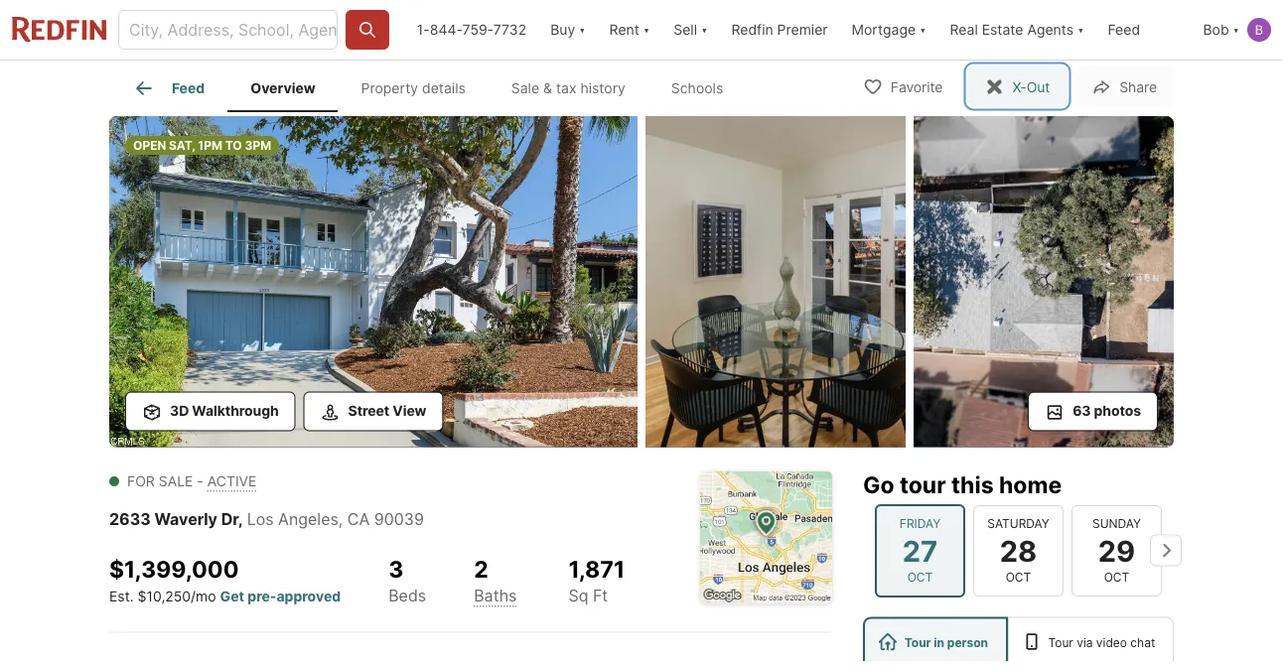 Task type: locate. For each thing, give the bounding box(es) containing it.
real estate agents ▾
[[950, 21, 1084, 38]]

history
[[581, 80, 626, 97]]

oct down "29" on the right of page
[[1105, 570, 1130, 585]]

mortgage
[[852, 21, 916, 38]]

▾
[[579, 21, 586, 38], [644, 21, 650, 38], [701, 21, 708, 38], [920, 21, 926, 38], [1078, 21, 1084, 38], [1234, 21, 1240, 38]]

0 vertical spatial feed
[[1108, 21, 1141, 38]]

, left los
[[238, 510, 243, 530]]

schools
[[671, 80, 724, 97]]

real
[[950, 21, 978, 38]]

1 horizontal spatial oct
[[1006, 570, 1032, 585]]

tour in person
[[905, 636, 989, 650]]

City, Address, School, Agent, ZIP search field
[[118, 10, 338, 50]]

feed link
[[132, 77, 205, 100]]

$1,399,000
[[109, 556, 239, 584]]

0 horizontal spatial ,
[[238, 510, 243, 530]]

63 photos button
[[1028, 392, 1158, 432]]

63 photos
[[1073, 403, 1142, 420]]

sell ▾ button
[[662, 0, 720, 60]]

1-
[[417, 21, 430, 38]]

oct inside the sunday 29 oct
[[1105, 570, 1130, 585]]

▾ right agents at top right
[[1078, 21, 1084, 38]]

, left ca
[[339, 510, 343, 530]]

ft
[[593, 587, 608, 606]]

2633 waverly dr, los angeles, ca 90039 image
[[109, 116, 638, 448], [646, 116, 906, 448], [914, 116, 1174, 448]]

1-844-759-7732
[[417, 21, 527, 38]]

oct inside friday 27 oct
[[908, 570, 933, 585]]

property details tab
[[338, 65, 489, 112]]

None button
[[875, 504, 966, 598], [974, 505, 1064, 597], [1072, 505, 1162, 597], [875, 504, 966, 598], [974, 505, 1064, 597], [1072, 505, 1162, 597]]

buy ▾ button
[[539, 0, 598, 60]]

oct down 27 at the right of page
[[908, 570, 933, 585]]

sale
[[159, 473, 193, 490]]

waverly
[[154, 510, 218, 530]]

1 horizontal spatial feed
[[1108, 21, 1141, 38]]

▾ right the mortgage in the right of the page
[[920, 21, 926, 38]]

6 ▾ from the left
[[1234, 21, 1240, 38]]

feed inside button
[[1108, 21, 1141, 38]]

sat,
[[169, 138, 195, 153]]

friday
[[900, 516, 941, 531]]

this
[[952, 471, 994, 499]]

3d walkthrough
[[170, 403, 279, 420]]

buy ▾
[[551, 21, 586, 38]]

x-out button
[[968, 66, 1067, 107]]

3 beds
[[389, 556, 426, 606]]

feed up share button
[[1108, 21, 1141, 38]]

3 oct from the left
[[1105, 570, 1130, 585]]

2 ▾ from the left
[[644, 21, 650, 38]]

pre-
[[248, 588, 277, 605]]

mortgage ▾ button
[[852, 0, 926, 60]]

▾ for bob ▾
[[1234, 21, 1240, 38]]

dr
[[221, 510, 238, 530]]

tour left via
[[1049, 636, 1074, 650]]

0 horizontal spatial 2633 waverly dr, los angeles, ca 90039 image
[[109, 116, 638, 448]]

oct down 28
[[1006, 570, 1032, 585]]

tour in person option
[[863, 617, 1008, 663]]

x-
[[1013, 79, 1027, 96]]

friday 27 oct
[[900, 516, 941, 585]]

▾ right rent
[[644, 21, 650, 38]]

3 ▾ from the left
[[701, 21, 708, 38]]

2 oct from the left
[[1006, 570, 1032, 585]]

tab list
[[109, 61, 762, 112]]

3 2633 waverly dr, los angeles, ca 90039 image from the left
[[914, 116, 1174, 448]]

▾ for buy ▾
[[579, 21, 586, 38]]

oct inside saturday 28 oct
[[1006, 570, 1032, 585]]

street view button
[[304, 392, 444, 432]]

real estate agents ▾ button
[[938, 0, 1096, 60]]

property details
[[361, 80, 466, 97]]

feed up sat,
[[172, 80, 205, 97]]

saturday 28 oct
[[988, 516, 1050, 585]]

rent ▾ button
[[610, 0, 650, 60]]

los
[[247, 510, 274, 530]]

3d
[[170, 403, 189, 420]]

submit search image
[[358, 20, 377, 40]]

rent
[[610, 21, 640, 38]]

1 horizontal spatial tour
[[1049, 636, 1074, 650]]

tour left in on the bottom right of page
[[905, 636, 931, 650]]

favorite
[[891, 79, 943, 96]]

for
[[127, 473, 155, 490]]

0 horizontal spatial tour
[[905, 636, 931, 650]]

favorite button
[[846, 66, 960, 107]]

▾ for rent ▾
[[644, 21, 650, 38]]

1 oct from the left
[[908, 570, 933, 585]]

list box
[[863, 617, 1174, 663]]

ca
[[348, 510, 370, 530]]

5 ▾ from the left
[[1078, 21, 1084, 38]]

2 horizontal spatial 2633 waverly dr, los angeles, ca 90039 image
[[914, 116, 1174, 448]]

0 horizontal spatial oct
[[908, 570, 933, 585]]

street view
[[348, 403, 427, 420]]

get pre-approved link
[[220, 588, 341, 605]]

1 ▾ from the left
[[579, 21, 586, 38]]

photos
[[1094, 403, 1142, 420]]

▾ right sell
[[701, 21, 708, 38]]

tour
[[900, 471, 946, 499]]

1,871 sq ft
[[569, 556, 625, 606]]

1 tour from the left
[[905, 636, 931, 650]]

2633 waverly dr , los angeles , ca 90039
[[109, 510, 424, 530]]

tour for tour via video chat
[[1049, 636, 1074, 650]]

2 tour from the left
[[1049, 636, 1074, 650]]

baths link
[[474, 586, 517, 606]]

27
[[903, 533, 938, 568]]

person
[[948, 636, 989, 650]]

oct for 28
[[1006, 570, 1032, 585]]

0 horizontal spatial feed
[[172, 80, 205, 97]]

list box containing tour in person
[[863, 617, 1174, 663]]

view
[[393, 403, 427, 420]]

759-
[[463, 21, 494, 38]]

1 horizontal spatial 2633 waverly dr, los angeles, ca 90039 image
[[646, 116, 906, 448]]

3pm
[[245, 138, 271, 153]]

&
[[543, 80, 552, 97]]

active
[[207, 473, 257, 490]]

1 horizontal spatial ,
[[339, 510, 343, 530]]

oct
[[908, 570, 933, 585], [1006, 570, 1032, 585], [1105, 570, 1130, 585]]

1pm
[[198, 138, 222, 153]]

1 vertical spatial feed
[[172, 80, 205, 97]]

sunday
[[1093, 516, 1142, 531]]

▾ right the buy
[[579, 21, 586, 38]]

next image
[[1151, 535, 1182, 567]]

out
[[1027, 79, 1050, 96]]

2 horizontal spatial oct
[[1105, 570, 1130, 585]]

▾ right the bob on the right top
[[1234, 21, 1240, 38]]

buy
[[551, 21, 575, 38]]

4 ▾ from the left
[[920, 21, 926, 38]]

mortgage ▾
[[852, 21, 926, 38]]

▾ inside dropdown button
[[1078, 21, 1084, 38]]

user photo image
[[1248, 18, 1272, 42]]

real estate agents ▾ link
[[950, 0, 1084, 60]]



Task type: describe. For each thing, give the bounding box(es) containing it.
approved
[[277, 588, 341, 605]]

sell
[[674, 21, 697, 38]]

3d walkthrough button
[[125, 392, 296, 432]]

get
[[220, 588, 244, 605]]

1 , from the left
[[238, 510, 243, 530]]

share button
[[1075, 66, 1174, 107]]

tax
[[556, 80, 577, 97]]

share
[[1120, 79, 1157, 96]]

details
[[422, 80, 466, 97]]

go
[[863, 471, 895, 499]]

$1,399,000 est. $10,250 /mo get pre-approved
[[109, 556, 341, 605]]

video
[[1097, 636, 1128, 650]]

go tour this home
[[863, 471, 1062, 499]]

mortgage ▾ button
[[840, 0, 938, 60]]

sale & tax history tab
[[489, 65, 649, 112]]

est.
[[109, 588, 134, 605]]

oct for 29
[[1105, 570, 1130, 585]]

chat
[[1131, 636, 1156, 650]]

map entry image
[[700, 471, 833, 604]]

in
[[934, 636, 945, 650]]

2633
[[109, 510, 151, 530]]

$10,250
[[138, 588, 191, 605]]

baths
[[474, 586, 517, 606]]

rent ▾
[[610, 21, 650, 38]]

redfin premier
[[732, 21, 828, 38]]

buy ▾ button
[[551, 0, 586, 60]]

/mo
[[191, 588, 216, 605]]

1 2633 waverly dr, los angeles, ca 90039 image from the left
[[109, 116, 638, 448]]

sq
[[569, 587, 589, 606]]

premier
[[778, 21, 828, 38]]

844-
[[430, 21, 463, 38]]

tour via video chat
[[1049, 636, 1156, 650]]

3
[[389, 556, 404, 584]]

schools tab
[[649, 65, 746, 112]]

2 2633 waverly dr, los angeles, ca 90039 image from the left
[[646, 116, 906, 448]]

29
[[1099, 533, 1136, 568]]

redfin premier button
[[720, 0, 840, 60]]

sell ▾
[[674, 21, 708, 38]]

tab list containing feed
[[109, 61, 762, 112]]

1,871
[[569, 556, 625, 584]]

open sat, 1pm to 3pm
[[133, 138, 271, 153]]

63
[[1073, 403, 1091, 420]]

angeles
[[278, 510, 339, 530]]

via
[[1077, 636, 1093, 650]]

saturday
[[988, 516, 1050, 531]]

home
[[999, 471, 1062, 499]]

overview
[[251, 80, 316, 97]]

2 baths
[[474, 556, 517, 606]]

bob
[[1204, 21, 1230, 38]]

28
[[1000, 533, 1037, 568]]

for sale - active
[[127, 473, 257, 490]]

agents
[[1028, 21, 1074, 38]]

street
[[348, 403, 390, 420]]

beds
[[389, 586, 426, 606]]

open sat, 1pm to 3pm link
[[109, 116, 638, 452]]

2 , from the left
[[339, 510, 343, 530]]

property
[[361, 80, 418, 97]]

oct for 27
[[908, 570, 933, 585]]

sale & tax history
[[511, 80, 626, 97]]

1-844-759-7732 link
[[417, 21, 527, 38]]

bob ▾
[[1204, 21, 1240, 38]]

estate
[[982, 21, 1024, 38]]

▾ for mortgage ▾
[[920, 21, 926, 38]]

7732
[[494, 21, 527, 38]]

rent ▾ button
[[598, 0, 662, 60]]

overview tab
[[228, 65, 338, 112]]

active link
[[207, 473, 257, 490]]

feed button
[[1096, 0, 1192, 60]]

-
[[197, 473, 203, 490]]

▾ for sell ▾
[[701, 21, 708, 38]]

tour for tour in person
[[905, 636, 931, 650]]

sell ▾ button
[[674, 0, 708, 60]]

2
[[474, 556, 489, 584]]

tour via video chat option
[[1008, 617, 1174, 663]]

sunday 29 oct
[[1093, 516, 1142, 585]]



Task type: vqa. For each thing, say whether or not it's contained in the screenshot.
1st Tour from right
yes



